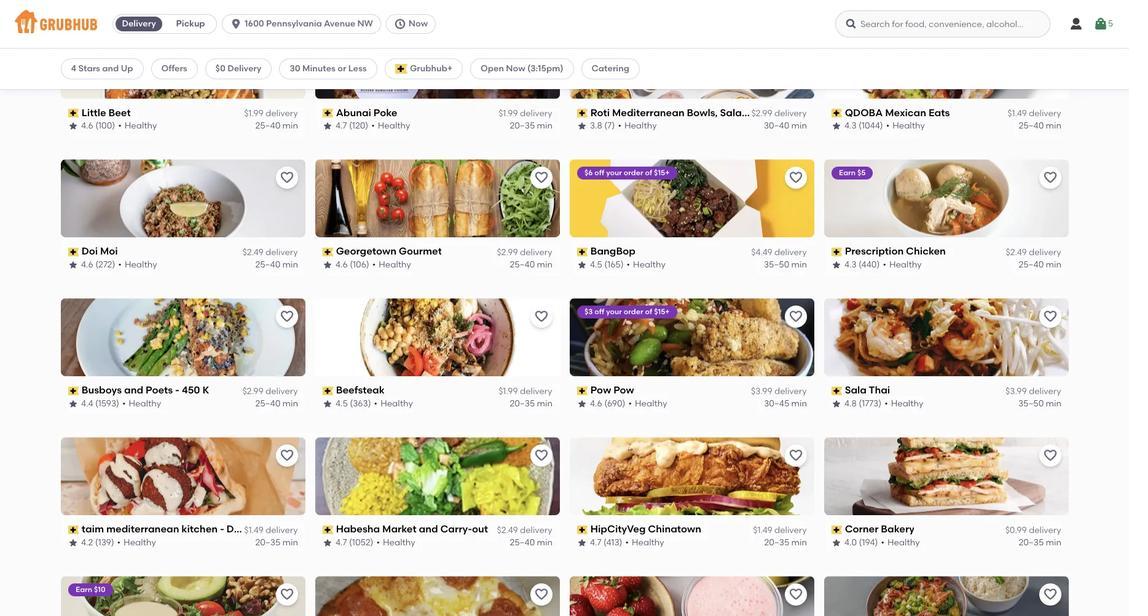 Task type: vqa. For each thing, say whether or not it's contained in the screenshot.


Task type: locate. For each thing, give the bounding box(es) containing it.
subscription pass image left the beefsteak
[[322, 387, 333, 395]]

habesha market and carry-out logo image
[[315, 437, 560, 515]]

1 vertical spatial now
[[506, 63, 525, 74]]

4.5
[[590, 259, 602, 270], [335, 398, 348, 409]]

2 horizontal spatial $2.99
[[752, 108, 773, 119]]

$3
[[584, 308, 593, 316]]

0 horizontal spatial $1.49 delivery
[[244, 525, 298, 535]]

healthy for abunai poke
[[378, 121, 410, 131]]

1 horizontal spatial $3.99
[[1006, 386, 1027, 396]]

0 vertical spatial of
[[934, 30, 941, 38]]

healthy for prescription chicken
[[889, 259, 922, 270]]

1 horizontal spatial -
[[220, 523, 224, 535]]

$2.99 for georgetown gourmet
[[497, 247, 518, 257]]

4.7
[[335, 121, 347, 131], [335, 537, 347, 548], [590, 537, 601, 548]]

1 horizontal spatial pow
[[613, 384, 634, 396]]

4.6
[[81, 121, 93, 131], [81, 259, 93, 270], [335, 259, 348, 270], [590, 398, 602, 409]]

4.6 left (106) at the top left of page
[[335, 259, 348, 270]]

2 $3.99 delivery from the left
[[1006, 386, 1062, 396]]

0 horizontal spatial $5
[[94, 30, 102, 38]]

star icon image left 4.5 (363)
[[322, 399, 332, 409]]

pennsylvania
[[266, 18, 322, 29]]

4.7 left (1052)
[[335, 537, 347, 548]]

earn down "4.3 (1044)"
[[839, 169, 856, 177]]

healthy for beefsteak
[[380, 398, 413, 409]]

4.5 left (165)
[[590, 259, 602, 270]]

subscription pass image
[[577, 109, 588, 117], [832, 109, 842, 117], [68, 248, 79, 256], [577, 248, 588, 256], [68, 387, 79, 395], [832, 387, 842, 395], [322, 525, 333, 534], [577, 525, 588, 534], [832, 525, 842, 534]]

0 horizontal spatial -
[[175, 384, 179, 396]]

0 horizontal spatial pow
[[590, 384, 611, 396]]

20–35
[[510, 121, 535, 131], [510, 398, 535, 409], [255, 537, 280, 548], [764, 537, 789, 548], [1019, 537, 1044, 548]]

0 horizontal spatial $0
[[216, 63, 226, 74]]

subscription pass image left corner
[[832, 525, 842, 534]]

1 horizontal spatial and
[[124, 384, 143, 396]]

subscription pass image left pow pow
[[577, 387, 588, 395]]

• right (106) at the top left of page
[[372, 259, 376, 270]]

• right (440)
[[883, 259, 886, 270]]

20–35 min for beefsteak
[[510, 398, 552, 409]]

2 horizontal spatial $1.49
[[1008, 108, 1027, 119]]

qdoba mexican eats logo image
[[824, 21, 1069, 99]]

4.3 down qdoba at top
[[845, 121, 857, 131]]

• for hipcityveg chinatown
[[625, 537, 629, 548]]

4.3
[[845, 121, 857, 131], [845, 259, 857, 270]]

delivery
[[122, 18, 156, 29], [849, 30, 878, 38], [228, 63, 262, 74]]

• for little beet
[[118, 121, 121, 131]]

earn $5
[[75, 30, 102, 38], [330, 30, 357, 38], [839, 169, 866, 177]]

svg image
[[1069, 17, 1084, 31], [1094, 17, 1108, 31], [230, 18, 242, 30], [845, 18, 858, 30]]

1 vertical spatial your
[[606, 169, 622, 177]]

and left carry-
[[419, 523, 438, 535]]

0 vertical spatial and
[[102, 63, 119, 74]]

now right svg icon
[[409, 18, 428, 29]]

joe & the juice  logo image
[[570, 576, 814, 616]]

0 horizontal spatial 35–50 min
[[764, 259, 807, 270]]

min
[[282, 121, 298, 131], [537, 121, 552, 131], [791, 121, 807, 131], [1046, 121, 1062, 131], [282, 259, 298, 270], [537, 259, 552, 270], [791, 259, 807, 270], [1046, 259, 1062, 270], [282, 398, 298, 409], [537, 398, 552, 409], [791, 398, 807, 409], [1046, 398, 1062, 409], [282, 537, 298, 548], [537, 537, 552, 548], [791, 537, 807, 548], [1046, 537, 1062, 548]]

35–50 min for sala thai
[[1019, 398, 1062, 409]]

1 vertical spatial $15+
[[654, 169, 670, 177]]

star icon image left the 4.6 (690)
[[577, 399, 587, 409]]

$5
[[94, 30, 102, 38], [348, 30, 357, 38], [857, 169, 866, 177]]

subscription pass image left prescription
[[832, 248, 842, 256]]

2 horizontal spatial and
[[419, 523, 438, 535]]

• right (272)
[[118, 259, 121, 270]]

25–40 min for prescription chicken
[[1019, 259, 1062, 270]]

earn $5 down "4.3 (1044)"
[[839, 169, 866, 177]]

chinatown garden logo image
[[824, 576, 1069, 616]]

poke
[[373, 107, 397, 118]]

beefsteak
[[336, 384, 385, 396]]

of right the $3
[[645, 308, 652, 316]]

delivery for little beet
[[266, 108, 298, 119]]

earn down avenue
[[330, 30, 346, 38]]

pitas
[[766, 107, 790, 118]]

4.4
[[81, 398, 93, 409]]

(3:15pm)
[[527, 63, 564, 74]]

2 vertical spatial order
[[624, 308, 643, 316]]

4.7 left (413)
[[590, 537, 601, 548]]

1 vertical spatial $2.99
[[497, 247, 518, 257]]

1 horizontal spatial $3.99 delivery
[[1006, 386, 1062, 396]]

• right (7)
[[618, 121, 621, 131]]

1 off from the top
[[594, 169, 604, 177]]

0 horizontal spatial $3.99
[[751, 386, 773, 396]]

4.6 (272)
[[81, 259, 115, 270]]

subscription pass image
[[68, 109, 79, 117], [322, 109, 333, 117], [322, 248, 333, 256], [832, 248, 842, 256], [322, 387, 333, 395], [577, 387, 588, 395], [68, 525, 79, 534]]

and
[[102, 63, 119, 74], [124, 384, 143, 396], [419, 523, 438, 535]]

subscription pass image for beefsteak
[[322, 387, 333, 395]]

$3.99 for sala thai
[[1006, 386, 1027, 396]]

- left 450
[[175, 384, 179, 396]]

0 vertical spatial 4.3
[[845, 121, 857, 131]]

order right $6
[[624, 169, 643, 177]]

1 horizontal spatial delivery
[[228, 63, 262, 74]]

0 vertical spatial $2.99 delivery
[[752, 108, 807, 119]]

healthy for habesha market and carry-out
[[383, 537, 415, 548]]

• for taim mediterranean kitchen - dupont circle
[[117, 537, 120, 548]]

1 vertical spatial off
[[594, 308, 604, 316]]

subscription pass image for taim mediterranean kitchen - dupont circle
[[68, 525, 79, 534]]

delivery down 1600
[[228, 63, 262, 74]]

$2.49 delivery for habesha market and carry-out
[[497, 525, 552, 535]]

(194)
[[859, 537, 878, 548]]

1 horizontal spatial 4.5
[[590, 259, 602, 270]]

$3.99 delivery for pow pow
[[751, 386, 807, 396]]

star icon image left 4.7 (413)
[[577, 538, 587, 548]]

$0 delivery fee your order of $15+
[[839, 30, 958, 38]]

• down the qdoba mexican eats
[[886, 121, 890, 131]]

1 vertical spatial of
[[645, 169, 652, 177]]

4.2
[[81, 537, 93, 548]]

1 4.3 from the top
[[845, 121, 857, 131]]

25–40 min for busboys and poets - 450 k
[[255, 398, 298, 409]]

earn up stars
[[75, 30, 92, 38]]

0 vertical spatial delivery
[[122, 18, 156, 29]]

star icon image for prescription chicken
[[832, 260, 841, 270]]

$1.99 for beet
[[244, 108, 264, 119]]

svg image inside 1600 pennsylvania avenue nw button
[[230, 18, 242, 30]]

moi
[[100, 246, 118, 257]]

$15+
[[943, 30, 958, 38], [654, 169, 670, 177], [654, 308, 670, 316]]

subscription pass image left little
[[68, 109, 79, 117]]

1 horizontal spatial $2.99 delivery
[[497, 247, 552, 257]]

delivery up up
[[122, 18, 156, 29]]

pow pow
[[590, 384, 634, 396]]

25–40 for prescription chicken
[[1019, 259, 1044, 270]]

star icon image left 4.6 (272) in the left top of the page
[[68, 260, 78, 270]]

order
[[913, 30, 932, 38], [624, 169, 643, 177], [624, 308, 643, 316]]

beefsteak logo image
[[315, 298, 560, 377]]

0 horizontal spatial $2.49
[[243, 247, 264, 257]]

star icon image left 4.4
[[68, 399, 78, 409]]

$5 down "4.3 (1044)"
[[857, 169, 866, 177]]

star icon image left 4.3 (440)
[[832, 260, 841, 270]]

• right (120)
[[371, 121, 375, 131]]

4.6 down doi
[[81, 259, 93, 270]]

1 horizontal spatial 35–50
[[1019, 398, 1044, 409]]

1 vertical spatial $0
[[216, 63, 226, 74]]

mexican
[[885, 107, 926, 118]]

$0 left the fee
[[839, 30, 848, 38]]

2 horizontal spatial $1.49 delivery
[[1008, 108, 1062, 119]]

$3.99
[[751, 386, 773, 396], [1006, 386, 1027, 396]]

$2.49 for doi moi
[[243, 247, 264, 257]]

min for abunai poke
[[537, 121, 552, 131]]

0 horizontal spatial 4.5
[[335, 398, 348, 409]]

subscription pass image left abunai
[[322, 109, 333, 117]]

1 vertical spatial and
[[124, 384, 143, 396]]

0 vertical spatial $0
[[839, 30, 848, 38]]

star icon image left 4.7 (120)
[[322, 121, 332, 131]]

• healthy for beefsteak
[[374, 398, 413, 409]]

your right the $3
[[606, 308, 622, 316]]

bakery
[[881, 523, 915, 535]]

1 $3.99 from the left
[[751, 386, 773, 396]]

•
[[118, 121, 121, 131], [371, 121, 375, 131], [618, 121, 621, 131], [886, 121, 890, 131], [118, 259, 121, 270], [372, 259, 376, 270], [627, 259, 630, 270], [883, 259, 886, 270], [122, 398, 125, 409], [374, 398, 377, 409], [628, 398, 632, 409], [885, 398, 888, 409], [117, 537, 120, 548], [376, 537, 380, 548], [625, 537, 629, 548], [881, 537, 884, 548]]

star icon image left 4.0
[[832, 538, 841, 548]]

$5 up '4 stars and up'
[[94, 30, 102, 38]]

35–50 min
[[764, 259, 807, 270], [1019, 398, 1062, 409]]

now button
[[386, 14, 441, 34]]

0 horizontal spatial 35–50
[[764, 259, 789, 270]]

4.6 left (690)
[[590, 398, 602, 409]]

star icon image for little beet
[[68, 121, 78, 131]]

0 horizontal spatial $2.99
[[243, 386, 264, 396]]

min for corner bakery
[[1046, 537, 1062, 548]]

(690)
[[604, 398, 625, 409]]

off for pow pow
[[594, 308, 604, 316]]

2 vertical spatial delivery
[[228, 63, 262, 74]]

1 vertical spatial 35–50
[[1019, 398, 1044, 409]]

• for pow pow
[[628, 398, 632, 409]]

0 vertical spatial -
[[175, 384, 179, 396]]

subscription pass image left georgetown
[[322, 248, 333, 256]]

1 $3.99 delivery from the left
[[751, 386, 807, 396]]

delivery for roti mediterranean bowls, salads & pitas
[[775, 108, 807, 119]]

4.3 left (440)
[[845, 259, 857, 270]]

• down the thai on the bottom
[[885, 398, 888, 409]]

pow up (690)
[[613, 384, 634, 396]]

star icon image for taim mediterranean kitchen - dupont circle
[[68, 538, 78, 548]]

1 horizontal spatial $1.49
[[753, 525, 773, 535]]

star icon image
[[68, 121, 78, 131], [322, 121, 332, 131], [577, 121, 587, 131], [832, 121, 841, 131], [68, 260, 78, 270], [322, 260, 332, 270], [577, 260, 587, 270], [832, 260, 841, 270], [68, 399, 78, 409], [322, 399, 332, 409], [577, 399, 587, 409], [832, 399, 841, 409], [68, 538, 78, 548], [322, 538, 332, 548], [577, 538, 587, 548], [832, 538, 841, 548]]

star icon image for doi moi
[[68, 260, 78, 270]]

$1.49 for eats
[[1008, 108, 1027, 119]]

min for pow pow
[[791, 398, 807, 409]]

fee
[[880, 30, 893, 38]]

2 horizontal spatial $2.49
[[1006, 247, 1027, 257]]

0 vertical spatial $2.99
[[752, 108, 773, 119]]

450
[[181, 384, 200, 396]]

$15+ for pow pow
[[654, 308, 670, 316]]

- left dupont
[[220, 523, 224, 535]]

grubhub plus flag logo image
[[395, 64, 408, 74]]

4.6 down little
[[81, 121, 93, 131]]

order right the $3
[[624, 308, 643, 316]]

1 horizontal spatial $2.99
[[497, 247, 518, 257]]

4.4 (1593)
[[81, 398, 119, 409]]

earn $10
[[75, 585, 105, 594]]

your right the fee
[[895, 30, 911, 38]]

save this restaurant image
[[279, 32, 294, 46], [534, 32, 549, 46], [1043, 32, 1058, 46], [279, 171, 294, 185], [534, 171, 549, 185], [279, 448, 294, 463], [534, 448, 549, 463], [789, 448, 803, 463], [1043, 448, 1058, 463], [279, 587, 294, 602], [789, 587, 803, 602], [1043, 587, 1058, 602]]

subscription pass image left habesha
[[322, 525, 333, 534]]

star icon image for qdoba mexican eats
[[832, 121, 841, 131]]

30–45
[[764, 398, 789, 409]]

earn for prescription chicken
[[839, 169, 856, 177]]

off
[[594, 169, 604, 177], [594, 308, 604, 316]]

taim mediterranean kitchen - dupont circle
[[81, 523, 294, 535]]

1 pow from the left
[[590, 384, 611, 396]]

min for doi moi
[[282, 259, 298, 270]]

4.6 for little beet
[[81, 121, 93, 131]]

roti mediterranean bowls, salads & pitas
[[590, 107, 790, 118]]

0 vertical spatial order
[[913, 30, 932, 38]]

20–35 for hipcityveg chinatown
[[764, 537, 789, 548]]

0 horizontal spatial $2.49 delivery
[[243, 247, 298, 257]]

star icon image left "4.8"
[[832, 399, 841, 409]]

1 vertical spatial 4.5
[[335, 398, 348, 409]]

star icon image left "4.3 (1044)"
[[832, 121, 841, 131]]

• for roti mediterranean bowls, salads & pitas
[[618, 121, 621, 131]]

min for beefsteak
[[537, 398, 552, 409]]

subscription pass image left qdoba at top
[[832, 109, 842, 117]]

delivery for pow pow
[[775, 386, 807, 396]]

$0 delivery
[[216, 63, 262, 74]]

star icon image left 4.7 (1052)
[[322, 538, 332, 548]]

healthy for roti mediterranean bowls, salads & pitas
[[624, 121, 657, 131]]

0 horizontal spatial earn $5
[[75, 30, 102, 38]]

earn $5 for little
[[75, 30, 102, 38]]

1 horizontal spatial $2.49 delivery
[[497, 525, 552, 535]]

svg image
[[394, 18, 406, 30]]

(120)
[[349, 121, 368, 131]]

of right the fee
[[934, 30, 941, 38]]

• right (1052)
[[376, 537, 380, 548]]

star icon image for hipcityveg chinatown
[[577, 538, 587, 548]]

$0
[[839, 30, 848, 38], [216, 63, 226, 74]]

star icon image for roti mediterranean bowls, salads & pitas
[[577, 121, 587, 131]]

• right (690)
[[628, 398, 632, 409]]

healthy for qdoba mexican eats
[[893, 121, 925, 131]]

circle
[[265, 523, 294, 535]]

2 horizontal spatial earn $5
[[839, 169, 866, 177]]

• right (363)
[[374, 398, 377, 409]]

0 vertical spatial 4.5
[[590, 259, 602, 270]]

save this restaurant image
[[789, 32, 803, 46], [789, 171, 803, 185], [1043, 171, 1058, 185], [279, 309, 294, 324], [534, 309, 549, 324], [789, 309, 803, 324], [1043, 309, 1058, 324], [534, 587, 549, 602]]

• right (413)
[[625, 537, 629, 548]]

4.0
[[845, 537, 857, 548]]

20–35 for abunai poke
[[510, 121, 535, 131]]

0 horizontal spatial and
[[102, 63, 119, 74]]

k
[[202, 384, 209, 396]]

$0 right offers
[[216, 63, 226, 74]]

1 vertical spatial 35–50 min
[[1019, 398, 1062, 409]]

earn $5 for prescription
[[839, 169, 866, 177]]

star icon image for pow pow
[[577, 399, 587, 409]]

avenue
[[324, 18, 355, 29]]

4.7 left (120)
[[335, 121, 347, 131]]

1 horizontal spatial earn $5
[[330, 30, 357, 38]]

min for roti mediterranean bowls, salads & pitas
[[791, 121, 807, 131]]

of right $6
[[645, 169, 652, 177]]

1 vertical spatial $2.99 delivery
[[497, 247, 552, 257]]

0 vertical spatial 35–50 min
[[764, 259, 807, 270]]

25–40 for doi moi
[[255, 259, 280, 270]]

• for doi moi
[[118, 259, 121, 270]]

4.7 (120)
[[335, 121, 368, 131]]

1 vertical spatial 4.3
[[845, 259, 857, 270]]

2 off from the top
[[594, 308, 604, 316]]

subscription pass image left bangbop
[[577, 248, 588, 256]]

subscription pass image left busboys
[[68, 387, 79, 395]]

subscription pass image left hipcityveg
[[577, 525, 588, 534]]

1600 pennsylvania avenue nw
[[245, 18, 373, 29]]

2 vertical spatial $2.99
[[243, 386, 264, 396]]

2 4.3 from the top
[[845, 259, 857, 270]]

subscription pass image for georgetown gourmet
[[322, 248, 333, 256]]

3.8
[[590, 121, 602, 131]]

2 vertical spatial and
[[419, 523, 438, 535]]

star icon image left 4.5 (165) in the top right of the page
[[577, 260, 587, 270]]

earn $5 up stars
[[75, 30, 102, 38]]

2 horizontal spatial $2.99 delivery
[[752, 108, 807, 119]]

• for bangbop
[[627, 259, 630, 270]]

0 vertical spatial 35–50
[[764, 259, 789, 270]]

4.5 left (363)
[[335, 398, 348, 409]]

poets
[[145, 384, 173, 396]]

delivery for habesha market and carry-out
[[520, 525, 552, 535]]

hipcityveg chinatown logo image
[[570, 437, 814, 515]]

• down beet
[[118, 121, 121, 131]]

star icon image left the 4.6 (100)
[[68, 121, 78, 131]]

• healthy for sala thai
[[885, 398, 923, 409]]

1 horizontal spatial $0
[[839, 30, 848, 38]]

$2.49 delivery
[[243, 247, 298, 257], [1006, 247, 1062, 257], [497, 525, 552, 535]]

2 vertical spatial of
[[645, 308, 652, 316]]

4.6 (106)
[[335, 259, 369, 270]]

earn left the $10
[[75, 585, 92, 594]]

earn $5 for abunai
[[330, 30, 357, 38]]

pret a manger logo image
[[61, 576, 305, 616]]

subscription pass image for roti mediterranean bowls, salads & pitas
[[577, 109, 588, 117]]

0 horizontal spatial now
[[409, 18, 428, 29]]

2 horizontal spatial $5
[[857, 169, 866, 177]]

• right "(1593)"
[[122, 398, 125, 409]]

4
[[71, 63, 76, 74]]

1 vertical spatial -
[[220, 523, 224, 535]]

up
[[121, 63, 133, 74]]

0 horizontal spatial delivery
[[122, 18, 156, 29]]

your
[[895, 30, 911, 38], [606, 169, 622, 177], [606, 308, 622, 316]]

$6
[[584, 169, 593, 177]]

2 vertical spatial $15+
[[654, 308, 670, 316]]

2 vertical spatial your
[[606, 308, 622, 316]]

1600 pennsylvania avenue nw button
[[222, 14, 386, 34]]

roti
[[590, 107, 610, 118]]

off right the $3
[[594, 308, 604, 316]]

subscription pass image left roti
[[577, 109, 588, 117]]

0 vertical spatial now
[[409, 18, 428, 29]]

star icon image left 3.8
[[577, 121, 587, 131]]

subscription pass image left taim
[[68, 525, 79, 534]]

healthy for doi moi
[[124, 259, 157, 270]]

2 vertical spatial $2.99 delivery
[[243, 386, 298, 396]]

abunai poke logo image
[[315, 21, 560, 99]]

0 horizontal spatial $2.99 delivery
[[243, 386, 298, 396]]

subscription pass image left sala at the right of the page
[[832, 387, 842, 395]]

-
[[175, 384, 179, 396], [220, 523, 224, 535]]

1 vertical spatial order
[[624, 169, 643, 177]]

order right the fee
[[913, 30, 932, 38]]

qdoba
[[845, 107, 883, 118]]

delivery for sala thai
[[1029, 386, 1062, 396]]

off right $6
[[594, 169, 604, 177]]

and left up
[[102, 63, 119, 74]]

1 horizontal spatial 35–50 min
[[1019, 398, 1062, 409]]

1 horizontal spatial $5
[[348, 30, 357, 38]]

• down corner bakery
[[881, 537, 884, 548]]

35–50 min for bangbop
[[764, 259, 807, 270]]

1 horizontal spatial $2.49
[[497, 525, 518, 535]]

25–40
[[255, 121, 280, 131], [1019, 121, 1044, 131], [255, 259, 280, 270], [510, 259, 535, 270], [1019, 259, 1044, 270], [255, 398, 280, 409], [510, 537, 535, 548]]

• right (165)
[[627, 259, 630, 270]]

1 horizontal spatial $1.49 delivery
[[753, 525, 807, 535]]

2 horizontal spatial $2.49 delivery
[[1006, 247, 1062, 257]]

delivery left the fee
[[849, 30, 878, 38]]

earn for little beet
[[75, 30, 92, 38]]

pow up the 4.6 (690)
[[590, 384, 611, 396]]

25–40 min for qdoba mexican eats
[[1019, 121, 1062, 131]]

2 horizontal spatial delivery
[[849, 30, 878, 38]]

little beet logo image
[[61, 21, 305, 99]]

0 horizontal spatial $1.49
[[244, 525, 264, 535]]

healthy for taim mediterranean kitchen - dupont circle
[[123, 537, 156, 548]]

star icon image for sala thai
[[832, 399, 841, 409]]

earn $5 down avenue
[[330, 30, 357, 38]]

0 vertical spatial $15+
[[943, 30, 958, 38]]

and left poets
[[124, 384, 143, 396]]

subscription pass image left doi
[[68, 248, 79, 256]]

• healthy for habesha market and carry-out
[[376, 537, 415, 548]]

healthy
[[124, 121, 157, 131], [378, 121, 410, 131], [624, 121, 657, 131], [893, 121, 925, 131], [124, 259, 157, 270], [379, 259, 411, 270], [633, 259, 665, 270], [889, 259, 922, 270], [129, 398, 161, 409], [380, 398, 413, 409], [635, 398, 667, 409], [891, 398, 923, 409], [123, 537, 156, 548], [383, 537, 415, 548], [632, 537, 664, 548], [887, 537, 920, 548]]

$2.99 delivery
[[752, 108, 807, 119], [497, 247, 552, 257], [243, 386, 298, 396]]

1 vertical spatial delivery
[[849, 30, 878, 38]]

healthy for busboys and poets - 450 k
[[129, 398, 161, 409]]

• right (139)
[[117, 537, 120, 548]]

25–40 for georgetown gourmet
[[510, 259, 535, 270]]

star icon image for busboys and poets - 450 k
[[68, 399, 78, 409]]

delivery for doi moi
[[266, 247, 298, 257]]

2 $3.99 from the left
[[1006, 386, 1027, 396]]

4.8
[[845, 398, 857, 409]]

doi moi logo image
[[61, 160, 305, 238]]

0 vertical spatial off
[[594, 169, 604, 177]]

• healthy for corner bakery
[[881, 537, 920, 548]]

$5 down avenue
[[348, 30, 357, 38]]

$1.99 delivery for poke
[[499, 108, 552, 119]]

star icon image left 4.2
[[68, 538, 78, 548]]

0 horizontal spatial $3.99 delivery
[[751, 386, 807, 396]]

1600
[[245, 18, 264, 29]]

star icon image left the 4.6 (106)
[[322, 260, 332, 270]]

roti mediterranean bowls, salads & pitas logo image
[[570, 21, 814, 99]]

your right $6
[[606, 169, 622, 177]]

(363)
[[350, 398, 371, 409]]

4.3 (1044)
[[845, 121, 883, 131]]

min for georgetown gourmet
[[537, 259, 552, 270]]

now right open
[[506, 63, 525, 74]]



Task type: describe. For each thing, give the bounding box(es) containing it.
main navigation navigation
[[0, 0, 1129, 49]]

and for 4 stars and up
[[102, 63, 119, 74]]

• healthy for roti mediterranean bowls, salads & pitas
[[618, 121, 657, 131]]

earn for abunai poke
[[330, 30, 346, 38]]

(440)
[[859, 259, 880, 270]]

1 horizontal spatial now
[[506, 63, 525, 74]]

sala
[[845, 384, 867, 396]]

bangbop
[[590, 246, 635, 257]]

nw
[[357, 18, 373, 29]]

5
[[1108, 18, 1114, 29]]

corner bakery logo image
[[824, 437, 1069, 515]]

star icon image for abunai poke
[[322, 121, 332, 131]]

$4.49
[[752, 247, 773, 257]]

star icon image for habesha market and carry-out
[[322, 538, 332, 548]]

3.8 (7)
[[590, 121, 615, 131]]

sandella's flatbread cafe logo image
[[315, 576, 560, 616]]

Search for food, convenience, alcohol... search field
[[836, 10, 1051, 38]]

pow pow logo image
[[570, 298, 814, 377]]

$2.49 for prescription chicken
[[1006, 247, 1027, 257]]

20–35 for beefsteak
[[510, 398, 535, 409]]

• healthy for bangbop
[[627, 259, 665, 270]]

delivery for busboys and poets - 450 k
[[266, 386, 298, 396]]

healthy for bangbop
[[633, 259, 665, 270]]

4 stars and up
[[71, 63, 133, 74]]

4.2 (139)
[[81, 537, 114, 548]]

of for bangbop
[[645, 169, 652, 177]]

pickup
[[176, 18, 205, 29]]

$1.99 delivery for beet
[[244, 108, 298, 119]]

$3.99 for pow pow
[[751, 386, 773, 396]]

or
[[338, 63, 346, 74]]

delivery for bangbop
[[775, 247, 807, 257]]

25–40 min for habesha market and carry-out
[[510, 537, 552, 548]]

• for abunai poke
[[371, 121, 375, 131]]

catering
[[592, 63, 630, 74]]

(1052)
[[349, 537, 373, 548]]

delivery for beefsteak
[[520, 386, 552, 396]]

prescription chicken
[[845, 246, 946, 257]]

• for qdoba mexican eats
[[886, 121, 890, 131]]

beet
[[108, 107, 130, 118]]

hipcityveg chinatown
[[590, 523, 701, 535]]

georgetown gourmet
[[336, 246, 442, 257]]

little
[[81, 107, 106, 118]]

mediterranean
[[612, 107, 684, 118]]

2 pow from the left
[[613, 384, 634, 396]]

busboys and poets - 450 k
[[81, 384, 209, 396]]

svg image inside 5 button
[[1094, 17, 1108, 31]]

$2.49 for habesha market and carry-out
[[497, 525, 518, 535]]

habesha
[[336, 523, 380, 535]]

subscription pass image for doi moi
[[68, 248, 79, 256]]

4.7 (413)
[[590, 537, 622, 548]]

• healthy for abunai poke
[[371, 121, 410, 131]]

min for qdoba mexican eats
[[1046, 121, 1062, 131]]

35–50 for sala thai
[[1019, 398, 1044, 409]]

min for hipcityveg chinatown
[[791, 537, 807, 548]]

25–40 min for georgetown gourmet
[[510, 259, 552, 270]]

subscription pass image for pow pow
[[577, 387, 588, 395]]

$5 for prescription
[[857, 169, 866, 177]]

busboys
[[81, 384, 122, 396]]

4.6 (100)
[[81, 121, 115, 131]]

• healthy for qdoba mexican eats
[[886, 121, 925, 131]]

healthy for pow pow
[[635, 398, 667, 409]]

30 minutes or less
[[290, 63, 367, 74]]

4.0 (194)
[[845, 537, 878, 548]]

4.8 (1773)
[[845, 398, 882, 409]]

(272)
[[95, 259, 115, 270]]

chicken
[[906, 246, 946, 257]]

taim
[[81, 523, 104, 535]]

delivery inside "button"
[[122, 18, 156, 29]]

20–35 min for abunai poke
[[510, 121, 552, 131]]

$10
[[94, 585, 105, 594]]

• for georgetown gourmet
[[372, 259, 376, 270]]

subscription pass image for corner bakery
[[832, 525, 842, 534]]

healthy for hipcityveg chinatown
[[632, 537, 664, 548]]

0 vertical spatial your
[[895, 30, 911, 38]]

35–50 for bangbop
[[764, 259, 789, 270]]

4.6 for pow pow
[[590, 398, 602, 409]]

delivery for $0 delivery
[[228, 63, 262, 74]]

market
[[382, 523, 416, 535]]

4.5 (363)
[[335, 398, 371, 409]]

star icon image for corner bakery
[[832, 538, 841, 548]]

4.5 (165)
[[590, 259, 624, 270]]

sala thai
[[845, 384, 890, 396]]

corner
[[845, 523, 879, 535]]

bangbop logo image
[[570, 160, 814, 238]]

$3 off your order of $15+
[[584, 308, 670, 316]]

• healthy for pow pow
[[628, 398, 667, 409]]

(7)
[[604, 121, 615, 131]]

(139)
[[95, 537, 114, 548]]

grubhub+
[[410, 63, 453, 74]]

(413)
[[603, 537, 622, 548]]

• for busboys and poets - 450 k
[[122, 398, 125, 409]]

healthy for sala thai
[[891, 398, 923, 409]]

now inside button
[[409, 18, 428, 29]]

4.5 for beefsteak
[[335, 398, 348, 409]]

$0.99 delivery
[[1006, 525, 1062, 535]]

off for bangbop
[[594, 169, 604, 177]]

delivery for $0 delivery fee your order of $15+
[[849, 30, 878, 38]]

busboys and poets - 450 k logo image
[[61, 298, 305, 377]]

(106)
[[350, 259, 369, 270]]

30–40
[[764, 121, 789, 131]]

$2.99 for roti mediterranean bowls, salads & pitas
[[752, 108, 773, 119]]

(1773)
[[859, 398, 882, 409]]

4.6 (690)
[[590, 398, 625, 409]]

delivery for abunai poke
[[520, 108, 552, 119]]

30–45 min
[[764, 398, 807, 409]]

your for pow pow
[[606, 308, 622, 316]]

5 button
[[1094, 13, 1114, 35]]

• healthy for prescription chicken
[[883, 259, 922, 270]]

min for little beet
[[282, 121, 298, 131]]

open now (3:15pm)
[[481, 63, 564, 74]]

$2.99 delivery for georgetown gourmet
[[497, 247, 552, 257]]

abunai poke
[[336, 107, 397, 118]]

20–35 for corner bakery
[[1019, 537, 1044, 548]]

subscription pass image for bangbop
[[577, 248, 588, 256]]

$4.49 delivery
[[752, 247, 807, 257]]

subscription pass image for little beet
[[68, 109, 79, 117]]

prescription
[[845, 246, 904, 257]]

pickup button
[[165, 14, 216, 34]]

less
[[348, 63, 367, 74]]

abunai
[[336, 107, 371, 118]]

bowls,
[[687, 107, 718, 118]]

corner bakery
[[845, 523, 915, 535]]

• healthy for georgetown gourmet
[[372, 259, 411, 270]]

georgetown gourmet logo image
[[315, 160, 560, 238]]

4.3 (440)
[[845, 259, 880, 270]]

hipcityveg
[[590, 523, 646, 535]]

4.6 for doi moi
[[81, 259, 93, 270]]

• for beefsteak
[[374, 398, 377, 409]]

(1593)
[[95, 398, 119, 409]]

4.7 (1052)
[[335, 537, 373, 548]]

$5 for little
[[94, 30, 102, 38]]

4.3 for qdoba mexican eats
[[845, 121, 857, 131]]

salads
[[720, 107, 753, 118]]

healthy for corner bakery
[[887, 537, 920, 548]]

min for habesha market and carry-out
[[537, 537, 552, 548]]

$0 for $0 delivery fee your order of $15+
[[839, 30, 848, 38]]

min for taim mediterranean kitchen - dupont circle
[[282, 537, 298, 548]]

subscription pass image for busboys and poets - 450 k
[[68, 387, 79, 395]]

4.7 for abunai poke
[[335, 121, 347, 131]]

minutes
[[303, 63, 336, 74]]

prescription chicken logo image
[[824, 160, 1069, 238]]

kitchen
[[181, 523, 217, 535]]

20–35 min for corner bakery
[[1019, 537, 1062, 548]]

mediterranean
[[106, 523, 179, 535]]

(1044)
[[859, 121, 883, 131]]

- for dupont
[[220, 523, 224, 535]]

25–40 min for doi moi
[[255, 259, 298, 270]]

20–35 for taim mediterranean kitchen - dupont circle
[[255, 537, 280, 548]]

delivery button
[[113, 14, 165, 34]]

taim mediterranean kitchen - dupont circle logo image
[[61, 437, 305, 515]]

open
[[481, 63, 504, 74]]

&
[[756, 107, 763, 118]]

sala thai logo image
[[824, 298, 1069, 377]]

delivery for taim mediterranean kitchen - dupont circle
[[266, 525, 298, 535]]

thai
[[869, 384, 890, 396]]

dupont
[[226, 523, 262, 535]]

(165)
[[604, 259, 624, 270]]

$3.99 delivery for sala thai
[[1006, 386, 1062, 396]]

offers
[[161, 63, 187, 74]]

star icon image for bangbop
[[577, 260, 587, 270]]

stars
[[78, 63, 100, 74]]

$1.49 delivery for kitchen
[[244, 525, 298, 535]]

out
[[472, 523, 488, 535]]

(100)
[[95, 121, 115, 131]]

doi
[[81, 246, 98, 257]]

order for pow pow
[[624, 308, 643, 316]]

qdoba mexican eats
[[845, 107, 950, 118]]

$1.99 for poke
[[499, 108, 518, 119]]

doi moi
[[81, 246, 118, 257]]

• healthy for doi moi
[[118, 259, 157, 270]]



